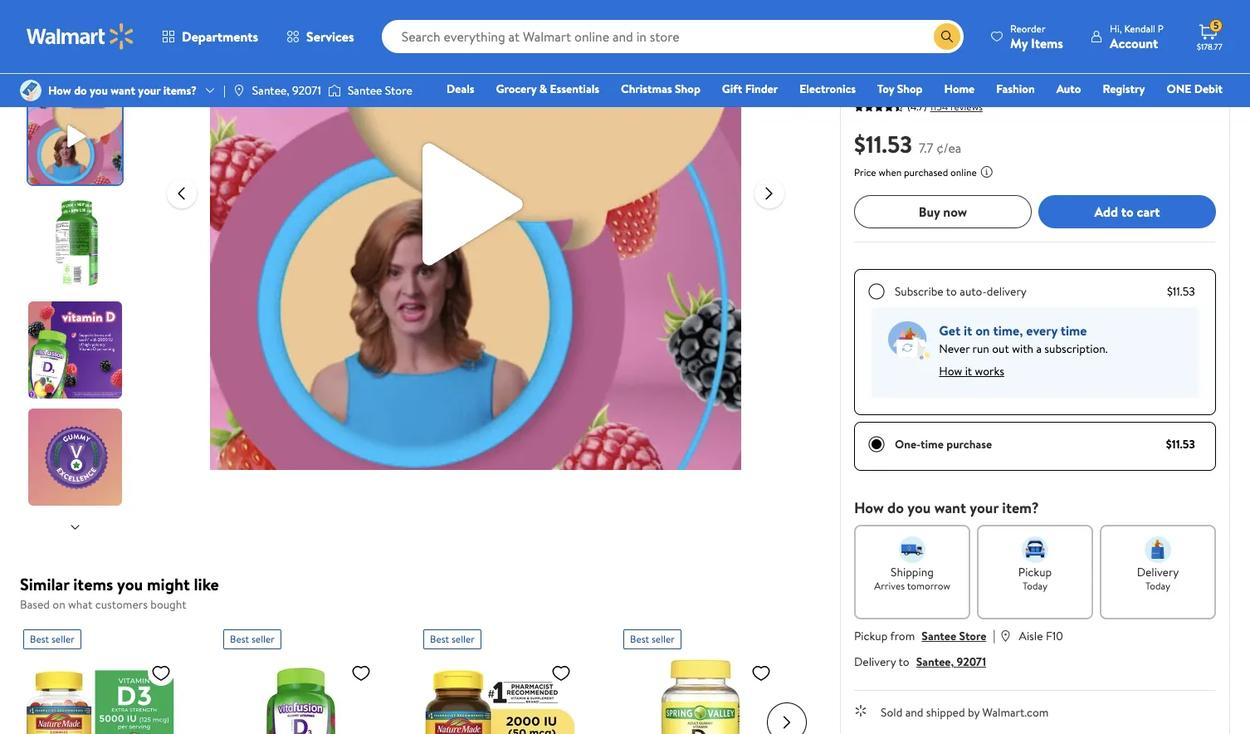 Task type: locate. For each thing, give the bounding box(es) containing it.
| left aisle
[[994, 626, 996, 645]]

next media item image
[[760, 183, 780, 203]]

$11.53
[[855, 128, 913, 160], [1168, 283, 1196, 300], [1167, 436, 1196, 453]]

on up run
[[976, 321, 991, 340]]

to for delivery
[[899, 654, 910, 670]]

|
[[223, 82, 226, 99], [994, 626, 996, 645]]

want down one-time purchase
[[935, 498, 967, 518]]

like
[[194, 573, 219, 596]]

santee, down "pickup from santee store |"
[[917, 654, 955, 670]]

add to favorites list, spring valley usda organic vitamin d3 vegetarian gummies, assorted fruits, 50 mcg, 160 count image
[[752, 662, 772, 683]]

best seller
[[30, 632, 75, 646], [230, 632, 275, 646], [430, 632, 475, 646], [630, 632, 675, 646]]

best up spring valley usda organic vitamin d3 vegetarian gummies, assorted fruits, 50 mcg, 160 count image in the bottom of the page
[[630, 632, 650, 646]]

1 horizontal spatial pickup
[[1019, 564, 1053, 581]]

it left works
[[966, 363, 973, 380]]

how down vitafusion vitamin d3 gummy vitamins, peach, blackberry and strawberry flavored, 150 count - image 1 of 12
[[48, 82, 71, 99]]

delivery to santee, 92071
[[855, 654, 987, 670]]

how down the never at the right top of the page
[[940, 363, 963, 380]]

1 vertical spatial and
[[906, 704, 924, 721]]

1 horizontal spatial santee
[[922, 628, 957, 645]]

1 horizontal spatial do
[[888, 498, 905, 518]]

1 horizontal spatial |
[[994, 626, 996, 645]]

1 vertical spatial want
[[935, 498, 967, 518]]

today for delivery
[[1146, 579, 1171, 593]]

1 horizontal spatial 92071
[[957, 654, 987, 670]]

spring valley usda organic vitamin d3 vegetarian gummies, assorted fruits, 50 mcg, 160 count image
[[624, 656, 778, 734]]

store left deals
[[385, 82, 413, 99]]

delivery
[[1138, 564, 1180, 581], [855, 654, 897, 670]]

by
[[968, 704, 980, 721]]

pickup left from
[[855, 628, 888, 645]]

santee up santee, 92071 button
[[922, 628, 957, 645]]

1 horizontal spatial santee,
[[917, 654, 955, 670]]

0 horizontal spatial want
[[111, 82, 135, 99]]

seller up nature made vitamin d3 2000 iu (50 mcg) softgels, dietary supplement for bone and immune health support, 260 count image
[[452, 632, 475, 646]]

do
[[74, 82, 87, 99], [888, 498, 905, 518]]

customers
[[95, 596, 148, 613]]

best seller up spring valley usda organic vitamin d3 vegetarian gummies, assorted fruits, 50 mcg, 160 count image in the bottom of the page
[[630, 632, 675, 646]]

0 vertical spatial want
[[111, 82, 135, 99]]

to left the auto-
[[947, 283, 958, 300]]

how for how do you want your item?
[[855, 498, 884, 518]]

1 product group from the left
[[23, 623, 187, 734]]

vitamin
[[930, 47, 987, 70]]

2 vertical spatial to
[[899, 654, 910, 670]]

on inside get it on time, every time never run out with a subscription. how it works
[[976, 321, 991, 340]]

1 horizontal spatial  image
[[328, 82, 341, 99]]

shipping arrives tomorrow
[[875, 564, 951, 593]]

None radio
[[869, 436, 885, 453]]

flavored,
[[1051, 72, 1117, 95]]

1 vertical spatial $11.53
[[1168, 283, 1196, 300]]

0 vertical spatial pickup
[[1019, 564, 1053, 581]]

and inside vitafusion vitamin d3 gummy vitamins, peach, blackberry and strawberry flavored, 150 count
[[936, 72, 963, 95]]

best
[[30, 632, 49, 646], [230, 632, 249, 646], [430, 632, 449, 646], [630, 632, 650, 646]]

to inside button
[[1122, 203, 1134, 221]]

to down from
[[899, 654, 910, 670]]

how for how do you want your items?
[[48, 82, 71, 99]]

1 seller from the left
[[51, 632, 75, 646]]

do up intent image for shipping
[[888, 498, 905, 518]]

best seller up vitafusion extra strength vitamin d3 gummy vitamins for bone and immune system support, strawberry flavored, 120 count image
[[230, 632, 275, 646]]

account
[[1110, 34, 1159, 52]]

santee inside "pickup from santee store |"
[[922, 628, 957, 645]]

it
[[964, 321, 973, 340], [966, 363, 973, 380]]

santee, 92071 button
[[917, 654, 987, 670]]

best seller down based
[[30, 632, 75, 646]]

5 $178.77
[[1198, 18, 1223, 52]]

None radio
[[869, 283, 885, 300]]

5
[[1214, 18, 1220, 33]]

pickup inside "pickup from santee store |"
[[855, 628, 888, 645]]

3 best seller from the left
[[430, 632, 475, 646]]

0 horizontal spatial your
[[138, 82, 161, 99]]

2 best seller from the left
[[230, 632, 275, 646]]

santee, down services popup button at the top of page
[[252, 82, 290, 99]]

you up "customers"
[[117, 573, 143, 596]]

to
[[1122, 203, 1134, 221], [947, 283, 958, 300], [899, 654, 910, 670]]

0 vertical spatial time
[[1061, 321, 1088, 340]]

your left item?
[[970, 498, 999, 518]]

1 best seller from the left
[[30, 632, 75, 646]]

2 shop from the left
[[898, 81, 923, 97]]

1 vertical spatial santee,
[[917, 654, 955, 670]]

1 horizontal spatial your
[[970, 498, 999, 518]]

your left items?
[[138, 82, 161, 99]]

2 best from the left
[[230, 632, 249, 646]]

pickup today
[[1019, 564, 1053, 593]]

shop right christmas
[[675, 81, 701, 97]]

4 seller from the left
[[652, 632, 675, 646]]

0 vertical spatial 92071
[[292, 82, 321, 99]]

item?
[[1003, 498, 1040, 518]]

1 vertical spatial do
[[888, 498, 905, 518]]

you down vitafusion vitamin d3 gummy vitamins, peach, blackberry and strawberry flavored, 150 count - image 1 of 12
[[90, 82, 108, 99]]

pickup down the intent image for pickup
[[1019, 564, 1053, 581]]

 image
[[20, 80, 42, 101], [328, 82, 341, 99]]

to left cart
[[1122, 203, 1134, 221]]

hi,
[[1110, 21, 1123, 35]]

92071 down santee store button
[[957, 654, 987, 670]]

0 horizontal spatial delivery
[[855, 654, 897, 670]]

0 vertical spatial store
[[385, 82, 413, 99]]

2 seller from the left
[[252, 632, 275, 646]]

1 horizontal spatial to
[[947, 283, 958, 300]]

toy
[[878, 81, 895, 97]]

finder
[[746, 81, 778, 97]]

how do you want your items?
[[48, 82, 197, 99]]

0 horizontal spatial santee,
[[252, 82, 290, 99]]

$11.53 for subscribe to auto-delivery
[[1168, 283, 1196, 300]]

nature made vitamin d3 2000 iu (50 mcg) softgels, dietary supplement for bone and immune health support, 260 count image
[[424, 656, 578, 734]]

hi, kendall p account
[[1110, 21, 1165, 52]]

seller for second the product 'group' from the right
[[452, 632, 475, 646]]

1 horizontal spatial you
[[117, 573, 143, 596]]

2 today from the left
[[1146, 579, 1171, 593]]

deals
[[447, 81, 475, 97]]

best up vitafusion extra strength vitamin d3 gummy vitamins for bone and immune system support, strawberry flavored, 120 count image
[[230, 632, 249, 646]]

store up santee, 92071 button
[[960, 628, 987, 645]]

arrives
[[875, 579, 905, 593]]

1 horizontal spatial on
[[976, 321, 991, 340]]

santee down services
[[348, 82, 382, 99]]

1 vertical spatial delivery
[[855, 654, 897, 670]]

my
[[1011, 34, 1029, 52]]

and right sold
[[906, 704, 924, 721]]

intent image for pickup image
[[1022, 537, 1049, 563]]

1 horizontal spatial today
[[1146, 579, 1171, 593]]

items?
[[163, 82, 197, 99]]

best for 4th the product 'group' from the right
[[30, 632, 49, 646]]

add to favorites list, nature made extra strength vitamin d3 5000 iu (125 mcg) per serving gummies, dietary supplement, 90 count image
[[151, 662, 171, 683]]

2 horizontal spatial how
[[940, 363, 963, 380]]

92071
[[292, 82, 321, 99], [957, 654, 987, 670]]

4 best seller from the left
[[630, 632, 675, 646]]

0 horizontal spatial 92071
[[292, 82, 321, 99]]

shop up (4.7)
[[898, 81, 923, 97]]

1 vertical spatial pickup
[[855, 628, 888, 645]]

1 horizontal spatial want
[[935, 498, 967, 518]]

1 horizontal spatial how
[[855, 498, 884, 518]]

0 horizontal spatial pickup
[[855, 628, 888, 645]]

0 vertical spatial do
[[74, 82, 87, 99]]

0 horizontal spatial today
[[1023, 579, 1048, 593]]

seller down what
[[51, 632, 75, 646]]

deals link
[[439, 80, 482, 98]]

and up (4.7) 1154 reviews
[[936, 72, 963, 95]]

reviews
[[951, 99, 983, 113]]

0 horizontal spatial do
[[74, 82, 87, 99]]

on
[[976, 321, 991, 340], [53, 596, 65, 613]]

 image down vitafusion vitamin d3 gummy vitamins, peach, blackberry and strawberry flavored, 150 count - image 1 of 12
[[20, 80, 42, 101]]

time up subscription.
[[1061, 321, 1088, 340]]

grocery & essentials link
[[489, 80, 607, 98]]

0 vertical spatial on
[[976, 321, 991, 340]]

shop
[[675, 81, 701, 97], [898, 81, 923, 97]]

1 shop from the left
[[675, 81, 701, 97]]

0 vertical spatial you
[[90, 82, 108, 99]]

0 horizontal spatial santee
[[348, 82, 382, 99]]

 image
[[232, 84, 246, 97]]

0 vertical spatial your
[[138, 82, 161, 99]]

reorder
[[1011, 21, 1046, 35]]

3 best from the left
[[430, 632, 449, 646]]

3 seller from the left
[[452, 632, 475, 646]]

sold
[[881, 704, 903, 721]]

1 today from the left
[[1023, 579, 1048, 593]]

today inside the 'pickup today'
[[1023, 579, 1048, 593]]

2 vertical spatial $11.53
[[1167, 436, 1196, 453]]

works
[[976, 363, 1005, 380]]

add to cart
[[1095, 203, 1161, 221]]

seller
[[51, 632, 75, 646], [252, 632, 275, 646], [452, 632, 475, 646], [652, 632, 675, 646]]

add
[[1095, 203, 1119, 221]]

best down based
[[30, 632, 49, 646]]

 image for how do you want your items?
[[20, 80, 42, 101]]

2 product group from the left
[[223, 623, 387, 734]]

0 vertical spatial how
[[48, 82, 71, 99]]

1 vertical spatial on
[[53, 596, 65, 613]]

seller up vitafusion extra strength vitamin d3 gummy vitamins for bone and immune system support, strawberry flavored, 120 count image
[[252, 632, 275, 646]]

add to favorites list, vitafusion extra strength vitamin d3 gummy vitamins for bone and immune system support, strawberry flavored, 120 count image
[[351, 662, 371, 683]]

do down vitafusion vitamin d3 gummy vitamins, peach, blackberry and strawberry flavored, 150 count - image 1 of 12
[[74, 82, 87, 99]]

gift
[[722, 81, 743, 97]]

best up nature made vitamin d3 2000 iu (50 mcg) softgels, dietary supplement for bone and immune health support, 260 count image
[[430, 632, 449, 646]]

your
[[138, 82, 161, 99], [970, 498, 999, 518]]

0 horizontal spatial shop
[[675, 81, 701, 97]]

1 vertical spatial store
[[960, 628, 987, 645]]

0 vertical spatial delivery
[[1138, 564, 1180, 581]]

time left purchase
[[921, 436, 944, 453]]

and
[[936, 72, 963, 95], [906, 704, 924, 721]]

how
[[48, 82, 71, 99], [940, 363, 963, 380], [855, 498, 884, 518]]

1 vertical spatial santee
[[922, 628, 957, 645]]

seller for 2nd the product 'group' from left
[[252, 632, 275, 646]]

best for 2nd the product 'group' from left
[[230, 632, 249, 646]]

1 horizontal spatial and
[[936, 72, 963, 95]]

0 vertical spatial $11.53
[[855, 128, 913, 160]]

0 horizontal spatial  image
[[20, 80, 42, 101]]

2 horizontal spatial you
[[908, 498, 932, 518]]

on left what
[[53, 596, 65, 613]]

4 best from the left
[[630, 632, 650, 646]]

2 horizontal spatial to
[[1122, 203, 1134, 221]]

shop for toy shop
[[898, 81, 923, 97]]

today down intent image for delivery
[[1146, 579, 1171, 593]]

search icon image
[[941, 30, 954, 43]]

product group
[[23, 623, 187, 734], [223, 623, 387, 734], [424, 623, 587, 734], [624, 623, 787, 734]]

1 best from the left
[[30, 632, 49, 646]]

time
[[1061, 321, 1088, 340], [921, 436, 944, 453]]

$11.53 for one-time purchase
[[1167, 436, 1196, 453]]

walmart.com
[[983, 704, 1049, 721]]

christmas shop
[[621, 81, 701, 97]]

1 horizontal spatial shop
[[898, 81, 923, 97]]

add to cart button
[[1039, 195, 1217, 228]]

delivery down intent image for delivery
[[1138, 564, 1180, 581]]

1 vertical spatial how
[[940, 363, 963, 380]]

best seller for 4th the product 'group' from the right
[[30, 632, 75, 646]]

1 horizontal spatial store
[[960, 628, 987, 645]]

strawberry
[[967, 72, 1047, 95]]

2 vertical spatial you
[[117, 573, 143, 596]]

how up arrives
[[855, 498, 884, 518]]

today
[[1023, 579, 1048, 593], [1146, 579, 1171, 593]]

auto-
[[960, 283, 987, 300]]

| right items?
[[223, 82, 226, 99]]

want for item?
[[935, 498, 967, 518]]

today down the intent image for pickup
[[1023, 579, 1048, 593]]

0 vertical spatial it
[[964, 321, 973, 340]]

0 horizontal spatial you
[[90, 82, 108, 99]]

it right get
[[964, 321, 973, 340]]

1 horizontal spatial delivery
[[1138, 564, 1180, 581]]

your for items?
[[138, 82, 161, 99]]

price
[[855, 165, 877, 179]]

vitafusion vitamin d3 gummy vitamins, peach, blackberry and strawberry flavored, 150 count image
[[210, 0, 741, 470]]

seller up spring valley usda organic vitamin d3 vegetarian gummies, assorted fruits, 50 mcg, 160 count image in the bottom of the page
[[652, 632, 675, 646]]

buy now
[[919, 203, 968, 221]]

subscribe to auto-delivery
[[895, 283, 1027, 300]]

0 horizontal spatial to
[[899, 654, 910, 670]]

1 vertical spatial you
[[908, 498, 932, 518]]

today inside the delivery today
[[1146, 579, 1171, 593]]

shipping
[[891, 564, 934, 581]]

1 horizontal spatial time
[[1061, 321, 1088, 340]]

0 vertical spatial to
[[1122, 203, 1134, 221]]

next image image
[[69, 520, 82, 534]]

departments
[[182, 27, 258, 46]]

0 horizontal spatial on
[[53, 596, 65, 613]]

0 horizontal spatial time
[[921, 436, 944, 453]]

you inside similar items you might like based on what customers bought
[[117, 573, 143, 596]]

delivery down from
[[855, 654, 897, 670]]

santee,
[[252, 82, 290, 99], [917, 654, 955, 670]]

0 vertical spatial |
[[223, 82, 226, 99]]

1 vertical spatial to
[[947, 283, 958, 300]]

best seller up nature made vitamin d3 2000 iu (50 mcg) softgels, dietary supplement for bone and immune health support, 260 count image
[[430, 632, 475, 646]]

0 horizontal spatial how
[[48, 82, 71, 99]]

registry
[[1103, 81, 1146, 97]]

registry link
[[1096, 80, 1153, 98]]

best seller for second the product 'group' from the right
[[430, 632, 475, 646]]

you up intent image for shipping
[[908, 498, 932, 518]]

auto link
[[1050, 80, 1089, 98]]

want left items?
[[111, 82, 135, 99]]

services
[[307, 27, 354, 46]]

based
[[20, 596, 50, 613]]

do for how do you want your item?
[[888, 498, 905, 518]]

1 vertical spatial it
[[966, 363, 973, 380]]

7.7
[[919, 139, 934, 157]]

 image left santee store
[[328, 82, 341, 99]]

0 vertical spatial and
[[936, 72, 963, 95]]

1 vertical spatial your
[[970, 498, 999, 518]]

2 vertical spatial how
[[855, 498, 884, 518]]

you for how do you want your item?
[[908, 498, 932, 518]]

92071 down services popup button at the top of page
[[292, 82, 321, 99]]



Task type: vqa. For each thing, say whether or not it's contained in the screenshot.
LIST ITEM containing Give them what they really want this year!
no



Task type: describe. For each thing, give the bounding box(es) containing it.
santee store
[[348, 82, 413, 99]]

items
[[1032, 34, 1064, 52]]

f10
[[1046, 628, 1064, 645]]

peach,
[[1148, 47, 1195, 70]]

one-time purchase
[[895, 436, 993, 453]]

gift finder
[[722, 81, 778, 97]]

buy
[[919, 203, 941, 221]]

1 vertical spatial 92071
[[957, 654, 987, 670]]

best seller for 2nd the product 'group' from left
[[230, 632, 275, 646]]

0 horizontal spatial store
[[385, 82, 413, 99]]

santee store button
[[922, 628, 987, 645]]

one
[[1167, 81, 1192, 97]]

walmart+
[[1174, 104, 1224, 120]]

shop for christmas shop
[[675, 81, 701, 97]]

to for add
[[1122, 203, 1134, 221]]

fashion link
[[989, 80, 1043, 98]]

similar
[[20, 573, 69, 596]]

every
[[1027, 321, 1058, 340]]

pickup from santee store |
[[855, 626, 996, 645]]

Search search field
[[382, 20, 964, 53]]

150
[[1121, 72, 1146, 95]]

a
[[1037, 341, 1042, 357]]

intent image for delivery image
[[1145, 537, 1172, 563]]

 image for santee store
[[328, 82, 341, 99]]

time inside get it on time, every time never run out with a subscription. how it works
[[1061, 321, 1088, 340]]

santee, 92071
[[252, 82, 321, 99]]

home
[[945, 81, 975, 97]]

want for items?
[[111, 82, 135, 99]]

get
[[940, 321, 961, 340]]

fashion
[[997, 81, 1036, 97]]

delivery for to
[[855, 654, 897, 670]]

aisle
[[1020, 628, 1044, 645]]

reorder my items
[[1011, 21, 1064, 52]]

to for subscribe
[[947, 283, 958, 300]]

$11.53 7.7 ¢/ea
[[855, 128, 962, 160]]

might
[[147, 573, 190, 596]]

similar items you might like based on what customers bought
[[20, 573, 219, 613]]

time,
[[994, 321, 1024, 340]]

run
[[973, 341, 990, 357]]

vitafusion vitamin d3 gummy vitamins, peach, blackberry and strawberry flavored, 150 count - image 2 of 12 image
[[28, 87, 125, 184]]

purchase
[[947, 436, 993, 453]]

p
[[1159, 21, 1165, 35]]

1154
[[931, 99, 949, 113]]

4 product group from the left
[[624, 623, 787, 734]]

best seller for fourth the product 'group' from left
[[630, 632, 675, 646]]

pickup for pickup today
[[1019, 564, 1053, 581]]

1 vertical spatial time
[[921, 436, 944, 453]]

&
[[540, 81, 548, 97]]

you for how do you want your items?
[[90, 82, 108, 99]]

0 horizontal spatial and
[[906, 704, 924, 721]]

shipped
[[927, 704, 966, 721]]

1 vertical spatial |
[[994, 626, 996, 645]]

vitafusion vitamin d3 gummy vitamins, peach, blackberry and strawberry flavored, 150 count - image 5 of 12 image
[[28, 409, 125, 506]]

delivery for today
[[1138, 564, 1180, 581]]

gift finder link
[[715, 80, 786, 98]]

store inside "pickup from santee store |"
[[960, 628, 987, 645]]

nature made extra strength vitamin d3 5000 iu (125 mcg) per serving gummies, dietary supplement, 90 count image
[[23, 656, 178, 734]]

gummy
[[1016, 47, 1072, 70]]

vitafusion
[[855, 47, 926, 70]]

walmart+ link
[[1166, 103, 1231, 121]]

$178.77
[[1198, 41, 1223, 52]]

on inside similar items you might like based on what customers bought
[[53, 596, 65, 613]]

online
[[951, 165, 977, 179]]

(4.7)
[[908, 100, 927, 114]]

essentials
[[550, 81, 600, 97]]

price when purchased online
[[855, 165, 977, 179]]

tomorrow
[[908, 579, 951, 593]]

seller for fourth the product 'group' from left
[[652, 632, 675, 646]]

3 product group from the left
[[424, 623, 587, 734]]

christmas shop link
[[614, 80, 708, 98]]

subscription.
[[1045, 341, 1109, 357]]

Walmart Site-Wide search field
[[382, 20, 964, 53]]

1154 reviews link
[[927, 99, 983, 113]]

0 horizontal spatial |
[[223, 82, 226, 99]]

today for pickup
[[1023, 579, 1048, 593]]

0 vertical spatial santee,
[[252, 82, 290, 99]]

best for second the product 'group' from the right
[[430, 632, 449, 646]]

auto
[[1057, 81, 1082, 97]]

pickup for pickup from santee store |
[[855, 628, 888, 645]]

how inside get it on time, every time never run out with a subscription. how it works
[[940, 363, 963, 380]]

sold and shipped by walmart.com
[[881, 704, 1049, 721]]

delivery
[[987, 283, 1027, 300]]

now
[[944, 203, 968, 221]]

grocery
[[496, 81, 537, 97]]

electronics
[[800, 81, 856, 97]]

get it on time, every time never run out with a subscription. how it works
[[940, 321, 1109, 380]]

christmas
[[621, 81, 673, 97]]

services button
[[273, 17, 368, 56]]

vitafusion vitamin d3 gummy vitamins, peach, blackberry and strawberry flavored, 150 count
[[855, 47, 1195, 95]]

view video image
[[781, 20, 801, 40]]

toy shop link
[[871, 80, 931, 98]]

aisle f10
[[1020, 628, 1064, 645]]

count
[[1150, 72, 1195, 95]]

from
[[891, 628, 916, 645]]

cart
[[1138, 203, 1161, 221]]

walmart image
[[27, 23, 135, 50]]

vitafusion vitamin d3 gummy vitamins, peach, blackberry and strawberry flavored, 150 count - image 4 of 12 image
[[28, 302, 125, 399]]

legal information image
[[981, 165, 994, 179]]

best for fourth the product 'group' from left
[[630, 632, 650, 646]]

0 vertical spatial santee
[[348, 82, 382, 99]]

(4.7) 1154 reviews
[[908, 99, 983, 114]]

vitafusion vitamin d3 gummy vitamins, peach, blackberry and strawberry flavored, 150 count - image 3 of 12 image
[[28, 194, 125, 292]]

vitafusion extra strength vitamin d3 gummy vitamins for bone and immune system support, strawberry flavored, 120 count image
[[223, 656, 378, 734]]

previous media item image
[[172, 183, 191, 203]]

intent image for shipping image
[[900, 537, 926, 563]]

what
[[68, 596, 92, 613]]

when
[[879, 165, 902, 179]]

vitafusion vitamin d3 gummy vitamins, peach, blackberry and strawberry flavored, 150 count - image 1 of 12 image
[[28, 0, 125, 77]]

your for item?
[[970, 498, 999, 518]]

you for similar items you might like based on what customers bought
[[117, 573, 143, 596]]

vitamins,
[[1076, 47, 1144, 70]]

add to favorites list, nature made vitamin d3 2000 iu (50 mcg) softgels, dietary supplement for bone and immune health support, 260 count image
[[552, 662, 571, 683]]

delivery today
[[1138, 564, 1180, 593]]

items
[[73, 573, 113, 596]]

seller for 4th the product 'group' from the right
[[51, 632, 75, 646]]

subscribe
[[895, 283, 944, 300]]

next slide for similar items you might like list image
[[767, 702, 807, 734]]

out
[[993, 341, 1010, 357]]

how do you want your item?
[[855, 498, 1040, 518]]

with
[[1013, 341, 1034, 357]]

do for how do you want your items?
[[74, 82, 87, 99]]

one debit link
[[1160, 80, 1231, 98]]



